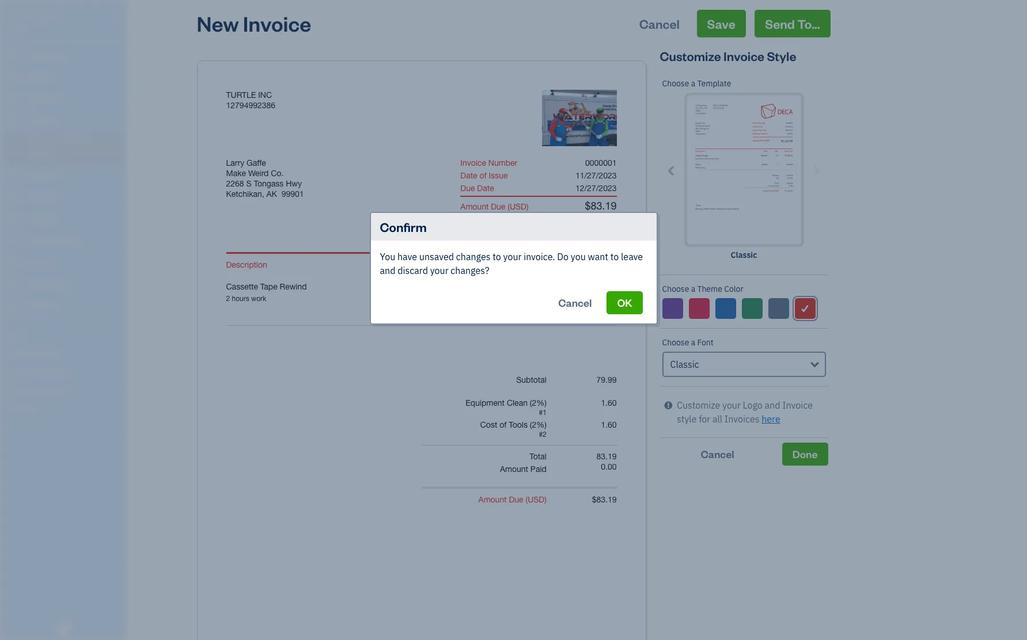 Task type: vqa. For each thing, say whether or not it's contained in the screenshot.
the bottom the Payroll
no



Task type: locate. For each thing, give the bounding box(es) containing it.
have
[[398, 251, 417, 263]]

1 vertical spatial turtle
[[226, 90, 256, 100]]

cancel
[[639, 16, 680, 32], [558, 296, 592, 309], [701, 448, 735, 461]]

turtle inside turtle inc 12794992386
[[226, 90, 256, 100]]

unsaved
[[419, 251, 454, 263]]

report image
[[7, 301, 21, 313]]

line total
[[582, 260, 617, 270]]

a left font
[[691, 338, 696, 348]]

1 vertical spatial choose
[[662, 284, 689, 294]]

expense image
[[7, 192, 21, 203]]

0 horizontal spatial turtle
[[9, 10, 42, 22]]

1 horizontal spatial turtle
[[226, 90, 256, 100]]

inc inside turtle inc 12794992386
[[258, 90, 272, 100]]

choose left template
[[662, 78, 689, 89]]

0 vertical spatial (2%)
[[530, 399, 547, 408]]

estimate image
[[7, 94, 21, 105]]

1 horizontal spatial to
[[611, 251, 619, 263]]

Enter an Invoice # text field
[[585, 158, 617, 168]]

1 vertical spatial of
[[500, 421, 507, 430]]

1 vertical spatial customize
[[677, 400, 720, 411]]

1 vertical spatial total
[[530, 452, 547, 462]]

2 vertical spatial amount
[[479, 496, 507, 505]]

turtle for turtle inc owner
[[9, 10, 42, 22]]

a
[[691, 78, 696, 89], [691, 284, 696, 294], [691, 338, 696, 348]]

0 horizontal spatial total
[[530, 452, 547, 462]]

2
[[543, 431, 547, 439]]

cancel button for ok
[[548, 292, 602, 315]]

choose a template element
[[660, 70, 828, 275]]

2 vertical spatial due
[[509, 496, 524, 505]]

you
[[571, 251, 586, 263]]

turtle up owner at left
[[9, 10, 42, 22]]

your
[[503, 251, 522, 263], [430, 265, 449, 277], [723, 400, 741, 411]]

for
[[699, 414, 711, 425]]

subtotal
[[516, 376, 547, 385]]

your right rate
[[503, 251, 522, 263]]

1 vertical spatial cancel
[[558, 296, 592, 309]]

$83.19 down issue date in mm/dd/yyyy format text field
[[585, 200, 617, 212]]

larry
[[226, 158, 244, 168]]

a for theme
[[691, 284, 696, 294]]

and up here
[[765, 400, 780, 411]]

to
[[493, 251, 501, 263], [611, 251, 619, 263]]

(2%) up the 1
[[530, 399, 547, 408]]

usd
[[510, 202, 527, 211], [528, 496, 545, 505]]

amount inside the 'total amount paid'
[[500, 465, 528, 474]]

(2%)
[[530, 399, 547, 408], [530, 421, 547, 430]]

equipment clean (2%) # 1 cost of tools (2%) # 2
[[466, 399, 547, 439]]

turtle
[[9, 10, 42, 22], [226, 90, 256, 100]]

date up "due date"
[[461, 171, 477, 180]]

0 vertical spatial usd
[[510, 202, 527, 211]]

here link
[[762, 414, 781, 425]]

customize up choose a template in the top of the page
[[660, 48, 721, 64]]

turtle inc 12794992386
[[226, 90, 275, 110]]

$83.19
[[585, 200, 617, 212], [592, 496, 617, 505]]

1 horizontal spatial (
[[526, 496, 528, 505]]

leave
[[621, 251, 643, 263]]

customize up for
[[677, 400, 720, 411]]

1 vertical spatial $83.19
[[592, 496, 617, 505]]

0 horizontal spatial inc
[[44, 10, 61, 22]]

cancel button for save
[[629, 10, 690, 37]]

( down the 'total amount paid'
[[526, 496, 528, 505]]

choose left font
[[662, 338, 689, 348]]

2 vertical spatial your
[[723, 400, 741, 411]]

0 vertical spatial date
[[461, 171, 477, 180]]

2 choose from the top
[[662, 284, 689, 294]]

2 1.60 from the top
[[601, 421, 617, 430]]

1 vertical spatial (2%)
[[530, 421, 547, 430]]

amount
[[461, 202, 489, 211], [500, 465, 528, 474], [479, 496, 507, 505]]

done button
[[782, 443, 828, 466]]

0 horizontal spatial )
[[527, 202, 529, 211]]

make
[[226, 169, 246, 178]]

3 a from the top
[[691, 338, 696, 348]]

project image
[[7, 214, 21, 225]]

template
[[697, 78, 731, 89]]

hwy
[[286, 179, 302, 188]]

amount due ( usd ) down "due date"
[[461, 202, 529, 211]]

0 vertical spatial #
[[539, 409, 543, 417]]

a left template
[[691, 78, 696, 89]]

cancel button inside confirm dialog
[[548, 292, 602, 315]]

1 vertical spatial amount
[[500, 465, 528, 474]]

a for font
[[691, 338, 696, 348]]

choose a template
[[662, 78, 731, 89]]

tools
[[509, 421, 528, 430]]

ok button
[[607, 292, 643, 315]]

1 horizontal spatial due
[[491, 202, 506, 211]]

timer image
[[7, 236, 21, 247]]

a left theme
[[691, 284, 696, 294]]

style
[[767, 48, 797, 64]]

)
[[527, 202, 529, 211], [545, 496, 547, 505]]

cancel inside confirm dialog
[[558, 296, 592, 309]]

0 horizontal spatial of
[[480, 171, 487, 180]]

cancel button
[[629, 10, 690, 37], [548, 292, 602, 315], [660, 443, 775, 466]]

2 a from the top
[[691, 284, 696, 294]]

Line Total (USD) text field
[[591, 282, 617, 292]]

due down the date of issue
[[461, 184, 475, 193]]

date down the date of issue
[[477, 184, 494, 193]]

( down issue
[[508, 202, 510, 211]]

1 vertical spatial inc
[[258, 90, 272, 100]]

0 vertical spatial of
[[480, 171, 487, 180]]

1 choose from the top
[[662, 78, 689, 89]]

1 horizontal spatial cancel
[[639, 16, 680, 32]]

inc
[[44, 10, 61, 22], [258, 90, 272, 100]]

0 vertical spatial cancel
[[639, 16, 680, 32]]

0 horizontal spatial usd
[[510, 202, 527, 211]]

chart image
[[7, 279, 21, 291]]

0 vertical spatial cancel button
[[629, 10, 690, 37]]

2 vertical spatial choose
[[662, 338, 689, 348]]

1.60
[[601, 399, 617, 408], [601, 421, 617, 430]]

classic
[[731, 250, 757, 260]]

due down "due date"
[[491, 202, 506, 211]]

1 vertical spatial a
[[691, 284, 696, 294]]

1
[[543, 409, 547, 417]]

0 vertical spatial (
[[508, 202, 510, 211]]

0 vertical spatial turtle
[[9, 10, 42, 22]]

dashboard image
[[7, 50, 21, 62]]

and
[[380, 265, 396, 277], [765, 400, 780, 411]]

your up invoices
[[723, 400, 741, 411]]

total right line
[[600, 260, 617, 270]]

0 horizontal spatial cancel
[[558, 296, 592, 309]]

total
[[600, 260, 617, 270], [530, 452, 547, 462]]

choose left theme
[[662, 284, 689, 294]]

your down "unsaved"
[[430, 265, 449, 277]]

of up "due date"
[[480, 171, 487, 180]]

1 horizontal spatial usd
[[528, 496, 545, 505]]

save button
[[697, 10, 746, 37]]

next image
[[810, 164, 823, 177]]

1 vertical spatial 1.60
[[601, 421, 617, 430]]

#
[[539, 409, 543, 417], [539, 431, 543, 439]]

to right changes
[[493, 251, 501, 263]]

money image
[[7, 258, 21, 269]]

of
[[480, 171, 487, 180], [500, 421, 507, 430]]

issue
[[489, 171, 508, 180]]

and down you
[[380, 265, 396, 277]]

# up 2
[[539, 409, 543, 417]]

cancel for ok
[[558, 296, 592, 309]]

choose a theme color element
[[659, 275, 829, 329]]

1 vertical spatial #
[[539, 431, 543, 439]]

) up "invoice." at the right top
[[527, 202, 529, 211]]

font
[[697, 338, 714, 348]]

0 vertical spatial choose
[[662, 78, 689, 89]]

0 vertical spatial $83.19
[[585, 200, 617, 212]]

equipment
[[466, 399, 505, 408]]

changes
[[456, 251, 491, 263]]

1 (2%) from the top
[[530, 399, 547, 408]]

1 horizontal spatial and
[[765, 400, 780, 411]]

cost
[[480, 421, 497, 430]]

larry gaffe make weird co. 2268 s tongass hwy ketchikan, ak  99901
[[226, 158, 304, 199]]

1 vertical spatial and
[[765, 400, 780, 411]]

choose
[[662, 78, 689, 89], [662, 284, 689, 294], [662, 338, 689, 348]]

0 horizontal spatial to
[[493, 251, 501, 263]]

1 vertical spatial usd
[[528, 496, 545, 505]]

customize for customize invoice style
[[660, 48, 721, 64]]

changes?
[[451, 265, 490, 277]]

0 vertical spatial inc
[[44, 10, 61, 22]]

1 vertical spatial due
[[491, 202, 506, 211]]

choose a font
[[662, 338, 714, 348]]

choose a theme color
[[662, 284, 744, 294]]

turtle up '12794992386'
[[226, 90, 256, 100]]

0 vertical spatial 1.60
[[601, 399, 617, 408]]

1 vertical spatial cancel button
[[548, 292, 602, 315]]

of right cost
[[500, 421, 507, 430]]

0 horizontal spatial due
[[461, 184, 475, 193]]

and inside customize your logo and invoice style for all invoices
[[765, 400, 780, 411]]

2 # from the top
[[539, 431, 543, 439]]

3 choose from the top
[[662, 338, 689, 348]]

turtle inside turtle inc owner
[[9, 10, 42, 22]]

discard
[[398, 265, 428, 277]]

83.19 0.00
[[597, 452, 617, 472]]

# down the 1
[[539, 431, 543, 439]]

due down the 'total amount paid'
[[509, 496, 524, 505]]

line
[[582, 260, 598, 270]]

amount due ( usd )
[[461, 202, 529, 211], [479, 496, 547, 505]]

0 vertical spatial customize
[[660, 48, 721, 64]]

to right want
[[611, 251, 619, 263]]

0 vertical spatial a
[[691, 78, 696, 89]]

to...
[[798, 16, 820, 32]]

customize your logo and invoice style for all invoices
[[677, 400, 813, 425]]

1 horizontal spatial your
[[503, 251, 522, 263]]

) down the paid
[[545, 496, 547, 505]]

amount left the paid
[[500, 465, 528, 474]]

1 horizontal spatial total
[[600, 260, 617, 270]]

customize
[[660, 48, 721, 64], [677, 400, 720, 411]]

inc inside turtle inc owner
[[44, 10, 61, 22]]

invoice
[[243, 10, 311, 37], [724, 48, 765, 64], [461, 158, 486, 168], [783, 400, 813, 411]]

total up the paid
[[530, 452, 547, 462]]

a for template
[[691, 78, 696, 89]]

1.60 down "79.99"
[[601, 399, 617, 408]]

usd down the paid
[[528, 496, 545, 505]]

0 horizontal spatial your
[[430, 265, 449, 277]]

amount down "due date"
[[461, 202, 489, 211]]

0 horizontal spatial and
[[380, 265, 396, 277]]

ok
[[617, 296, 632, 309]]

choose for choose a template
[[662, 78, 689, 89]]

2 horizontal spatial cancel
[[701, 448, 735, 461]]

gaffe
[[247, 158, 266, 168]]

0 vertical spatial and
[[380, 265, 396, 277]]

$83.19 down 0.00
[[592, 496, 617, 505]]

1.60 up 83.19
[[601, 421, 617, 430]]

weird
[[248, 169, 269, 178]]

clean
[[507, 399, 528, 408]]

freshbooks image
[[54, 622, 73, 636]]

1 horizontal spatial )
[[545, 496, 547, 505]]

here
[[762, 414, 781, 425]]

customize inside customize your logo and invoice style for all invoices
[[677, 400, 720, 411]]

2 vertical spatial a
[[691, 338, 696, 348]]

usd down number
[[510, 202, 527, 211]]

1 horizontal spatial inc
[[258, 90, 272, 100]]

2 horizontal spatial your
[[723, 400, 741, 411]]

amount down the 'total amount paid'
[[479, 496, 507, 505]]

date
[[461, 171, 477, 180], [477, 184, 494, 193]]

1 a from the top
[[691, 78, 696, 89]]

1 1.60 from the top
[[601, 399, 617, 408]]

qty
[[546, 260, 559, 270]]

amount due ( usd ) down the 'total amount paid'
[[479, 496, 547, 505]]

(
[[508, 202, 510, 211], [526, 496, 528, 505]]

1 vertical spatial date
[[477, 184, 494, 193]]

1 horizontal spatial of
[[500, 421, 507, 430]]

turtle for turtle inc 12794992386
[[226, 90, 256, 100]]

(2%) up 2
[[530, 421, 547, 430]]

0.00
[[601, 463, 617, 472]]



Task type: describe. For each thing, give the bounding box(es) containing it.
co.
[[271, 169, 284, 178]]

you have unsaved changes to your invoice. do you want to leave and discard your changes?
[[380, 251, 643, 277]]

1 vertical spatial your
[[430, 265, 449, 277]]

choose for choose a font
[[662, 338, 689, 348]]

12794992386
[[226, 101, 275, 110]]

Issue date in MM/DD/YYYY format text field
[[542, 171, 626, 180]]

description
[[226, 260, 267, 270]]

1 vertical spatial amount due ( usd )
[[479, 496, 547, 505]]

choose for choose a theme color
[[662, 284, 689, 294]]

2 to from the left
[[611, 251, 619, 263]]

items and services image
[[9, 368, 123, 377]]

inc for turtle inc owner
[[44, 10, 61, 22]]

all
[[713, 414, 723, 425]]

2 vertical spatial cancel button
[[660, 443, 775, 466]]

theme
[[697, 284, 723, 294]]

color
[[724, 284, 744, 294]]

tongass
[[254, 179, 284, 188]]

invoice number
[[461, 158, 518, 168]]

of inside equipment clean (2%) # 1 cost of tools (2%) # 2
[[500, 421, 507, 430]]

79.99
[[597, 376, 617, 385]]

inc for turtle inc 12794992386
[[258, 90, 272, 100]]

total inside the 'total amount paid'
[[530, 452, 547, 462]]

0 vertical spatial amount
[[461, 202, 489, 211]]

client image
[[7, 72, 21, 84]]

cancel for save
[[639, 16, 680, 32]]

team members image
[[9, 349, 123, 358]]

new invoice
[[197, 10, 311, 37]]

0 vertical spatial total
[[600, 260, 617, 270]]

your inside customize your logo and invoice style for all invoices
[[723, 400, 741, 411]]

0 vertical spatial your
[[503, 251, 522, 263]]

0 vertical spatial amount due ( usd )
[[461, 202, 529, 211]]

invoice inside customize your logo and invoice style for all invoices
[[783, 400, 813, 411]]

ketchikan,
[[226, 190, 264, 199]]

2 horizontal spatial due
[[509, 496, 524, 505]]

and inside you have unsaved changes to your invoice. do you want to leave and discard your changes?
[[380, 265, 396, 277]]

choose a font element
[[660, 329, 828, 387]]

logo
[[743, 400, 763, 411]]

send to... button
[[755, 10, 831, 37]]

invoice.
[[524, 251, 555, 263]]

0 vertical spatial )
[[527, 202, 529, 211]]

exclamationcircle image
[[665, 399, 673, 413]]

s
[[246, 179, 252, 188]]

99901
[[282, 190, 304, 199]]

invoices
[[725, 414, 760, 425]]

save
[[707, 16, 736, 32]]

done
[[793, 448, 818, 461]]

1 vertical spatial )
[[545, 496, 547, 505]]

paid
[[531, 465, 547, 474]]

confirm dialog
[[0, 198, 1027, 339]]

number
[[488, 158, 518, 168]]

1 # from the top
[[539, 409, 543, 417]]

2 vertical spatial cancel
[[701, 448, 735, 461]]

1 vertical spatial (
[[526, 496, 528, 505]]

payment image
[[7, 170, 21, 182]]

2 (2%) from the top
[[530, 421, 547, 430]]

due date
[[461, 184, 494, 193]]

0 vertical spatial due
[[461, 184, 475, 193]]

bank connections image
[[9, 386, 123, 395]]

0 horizontal spatial (
[[508, 202, 510, 211]]

date of issue
[[461, 171, 508, 180]]

rate
[[485, 260, 502, 270]]

you
[[380, 251, 395, 263]]

do
[[557, 251, 569, 263]]

settings image
[[9, 404, 123, 414]]

customize for customize your logo and invoice style for all invoices
[[677, 400, 720, 411]]

2268
[[226, 179, 244, 188]]

new
[[197, 10, 239, 37]]

1 to from the left
[[493, 251, 501, 263]]

Enter an Item Description text field
[[226, 294, 444, 304]]

confirm
[[380, 219, 427, 235]]

style
[[677, 414, 697, 425]]

83.19
[[597, 452, 617, 462]]

send to...
[[765, 16, 820, 32]]

total amount paid
[[500, 452, 547, 474]]

turtle inc owner
[[9, 10, 61, 32]]

apps image
[[9, 331, 123, 340]]

invoice image
[[7, 116, 21, 127]]

want
[[588, 251, 608, 263]]

main element
[[0, 0, 156, 641]]

owner
[[9, 23, 30, 32]]

customize invoice style
[[660, 48, 797, 64]]

previous image
[[665, 164, 678, 177]]

send
[[765, 16, 795, 32]]



